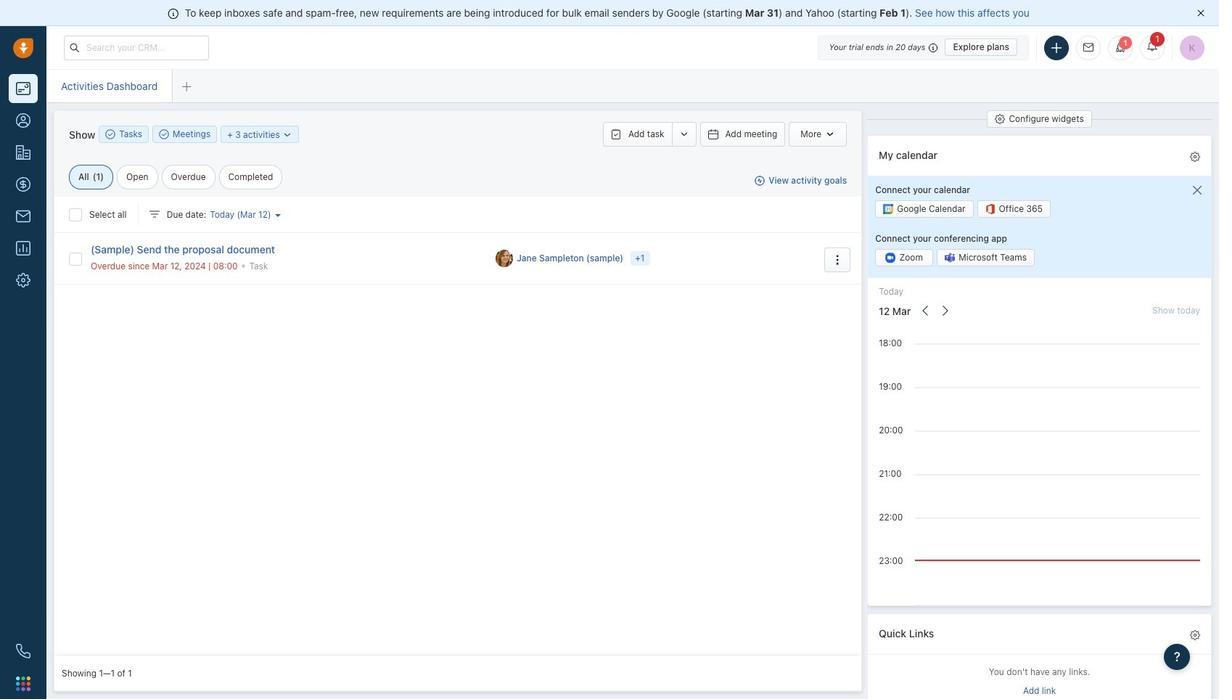 Task type: describe. For each thing, give the bounding box(es) containing it.
send email image
[[1084, 43, 1094, 53]]

phone element
[[9, 637, 38, 666]]



Task type: vqa. For each thing, say whether or not it's contained in the screenshot.
Phone icon
yes



Task type: locate. For each thing, give the bounding box(es) containing it.
freshworks switcher image
[[16, 677, 30, 691]]

close image
[[1198, 9, 1205, 17]]

Search your CRM... text field
[[64, 35, 209, 60]]

down image
[[283, 130, 293, 140]]

phone image
[[16, 644, 30, 659]]



